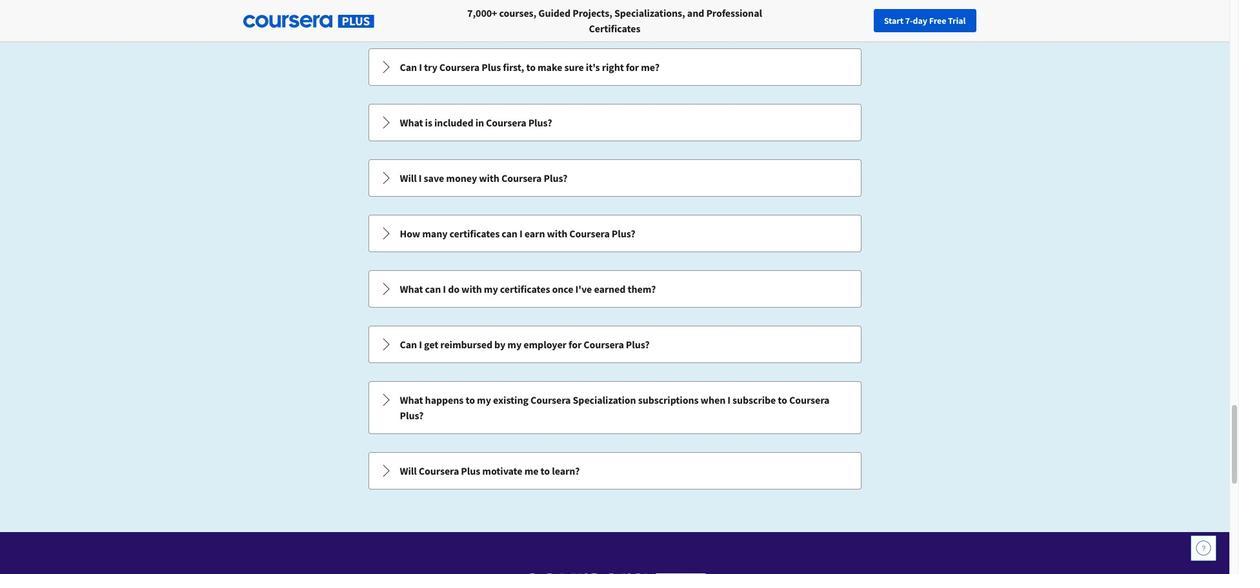 Task type: locate. For each thing, give the bounding box(es) containing it.
0 vertical spatial will
[[400, 172, 417, 185]]

with right earn
[[547, 227, 568, 240]]

help center image
[[1196, 541, 1212, 557]]

my
[[484, 283, 498, 296], [508, 338, 522, 351], [477, 394, 491, 407]]

0 vertical spatial can
[[400, 61, 417, 74]]

my right by
[[508, 338, 522, 351]]

is
[[425, 116, 433, 129]]

1 vertical spatial can
[[400, 338, 417, 351]]

my for certificates
[[484, 283, 498, 296]]

coursera up specialization
[[584, 338, 624, 351]]

1 horizontal spatial can
[[502, 227, 518, 240]]

2 vertical spatial my
[[477, 394, 491, 407]]

can i try coursera plus first, to make sure it's right for me?
[[400, 61, 660, 74]]

coursera left motivate
[[419, 465, 459, 478]]

0 vertical spatial for
[[626, 61, 639, 74]]

i right when
[[728, 394, 731, 407]]

specializations,
[[615, 6, 685, 19]]

what for what can i do with my certificates once i've earned them?
[[400, 283, 423, 296]]

for right employer
[[569, 338, 582, 351]]

can inside can i get reimbursed by my employer for coursera plus? dropdown button
[[400, 338, 417, 351]]

i left do
[[443, 283, 446, 296]]

plus left the first,
[[482, 61, 501, 74]]

will for will coursera plus motivate me to learn?
[[400, 465, 417, 478]]

what left do
[[400, 283, 423, 296]]

can for can i get reimbursed by my employer for coursera plus?
[[400, 338, 417, 351]]

them?
[[628, 283, 656, 296]]

1 will from the top
[[400, 172, 417, 185]]

many
[[422, 227, 448, 240]]

list containing can i try coursera plus first, to make sure it's right for me?
[[367, 47, 863, 491]]

with right "money"
[[479, 172, 500, 185]]

coursera right existing in the left bottom of the page
[[531, 394, 571, 407]]

earn
[[525, 227, 545, 240]]

None search field
[[178, 8, 487, 34]]

what inside what happens to my existing coursera specialization subscriptions when i subscribe to coursera plus?
[[400, 394, 423, 407]]

can left try
[[400, 61, 417, 74]]

1 horizontal spatial plus
[[482, 61, 501, 74]]

plus? inside can i get reimbursed by my employer for coursera plus? dropdown button
[[626, 338, 650, 351]]

certificates
[[589, 22, 641, 35]]

0 horizontal spatial for
[[569, 338, 582, 351]]

i left try
[[419, 61, 422, 74]]

find
[[955, 15, 971, 26]]

for inside dropdown button
[[569, 338, 582, 351]]

once
[[552, 283, 574, 296]]

my inside dropdown button
[[508, 338, 522, 351]]

coursera plus image
[[243, 15, 374, 28]]

to right happens
[[466, 394, 475, 407]]

employer
[[524, 338, 567, 351]]

plus
[[482, 61, 501, 74], [461, 465, 480, 478]]

me?
[[641, 61, 660, 74]]

can left earn
[[502, 227, 518, 240]]

save
[[424, 172, 444, 185]]

what happens to my existing coursera specialization subscriptions when i subscribe to coursera plus? button
[[369, 382, 861, 434]]

professional
[[707, 6, 762, 19]]

for
[[626, 61, 639, 74], [569, 338, 582, 351]]

2 will from the top
[[400, 465, 417, 478]]

0 vertical spatial with
[[479, 172, 500, 185]]

coursera
[[440, 61, 480, 74], [486, 116, 527, 129], [502, 172, 542, 185], [570, 227, 610, 240], [584, 338, 624, 351], [531, 394, 571, 407], [790, 394, 830, 407], [419, 465, 459, 478]]

for left me? in the right of the page
[[626, 61, 639, 74]]

2 vertical spatial with
[[462, 283, 482, 296]]

0 vertical spatial can
[[502, 227, 518, 240]]

subscriptions
[[638, 394, 699, 407]]

can
[[400, 61, 417, 74], [400, 338, 417, 351]]

1 vertical spatial certificates
[[500, 283, 550, 296]]

make
[[538, 61, 563, 74]]

with right do
[[462, 283, 482, 296]]

1 vertical spatial plus
[[461, 465, 480, 478]]

1 vertical spatial for
[[569, 338, 582, 351]]

1 what from the top
[[400, 116, 423, 129]]

1 vertical spatial what
[[400, 283, 423, 296]]

1 horizontal spatial for
[[626, 61, 639, 74]]

1 can from the top
[[400, 61, 417, 74]]

plus?
[[529, 116, 552, 129], [544, 172, 568, 185], [612, 227, 636, 240], [626, 338, 650, 351], [400, 409, 424, 422]]

list
[[367, 47, 863, 491]]

projects,
[[573, 6, 613, 19]]

plus? inside "will i save money with coursera plus?" dropdown button
[[544, 172, 568, 185]]

what left is
[[400, 116, 423, 129]]

0 vertical spatial plus
[[482, 61, 501, 74]]

what inside what can i do with my certificates once i've earned them? dropdown button
[[400, 283, 423, 296]]

guided
[[539, 6, 571, 19]]

coursera right subscribe
[[790, 394, 830, 407]]

0 horizontal spatial can
[[425, 283, 441, 296]]

to right subscribe
[[778, 394, 788, 407]]

can left do
[[425, 283, 441, 296]]

what inside what is included in coursera plus? dropdown button
[[400, 116, 423, 129]]

2 can from the top
[[400, 338, 417, 351]]

sure
[[565, 61, 584, 74]]

0 vertical spatial what
[[400, 116, 423, 129]]

certificates left once
[[500, 283, 550, 296]]

0 vertical spatial my
[[484, 283, 498, 296]]

first,
[[503, 61, 524, 74]]

how
[[400, 227, 420, 240]]

what is included in coursera plus? button
[[369, 105, 861, 141]]

to right "me"
[[541, 465, 550, 478]]

will inside dropdown button
[[400, 465, 417, 478]]

1 vertical spatial with
[[547, 227, 568, 240]]

i left 'get'
[[419, 338, 422, 351]]

1 vertical spatial will
[[400, 465, 417, 478]]

trial
[[948, 15, 966, 26]]

plus inside dropdown button
[[461, 465, 480, 478]]

what
[[400, 116, 423, 129], [400, 283, 423, 296], [400, 394, 423, 407]]

start 7-day free trial button
[[874, 9, 977, 32]]

my right do
[[484, 283, 498, 296]]

can left 'get'
[[400, 338, 417, 351]]

can for can i try coursera plus first, to make sure it's right for me?
[[400, 61, 417, 74]]

try
[[424, 61, 438, 74]]

will coursera plus motivate me to learn? button
[[369, 453, 861, 489]]

to
[[526, 61, 536, 74], [466, 394, 475, 407], [778, 394, 788, 407], [541, 465, 550, 478]]

for inside dropdown button
[[626, 61, 639, 74]]

can i get reimbursed by my employer for coursera plus? button
[[369, 327, 861, 363]]

new
[[992, 15, 1009, 26]]

3 what from the top
[[400, 394, 423, 407]]

will coursera plus motivate me to learn?
[[400, 465, 580, 478]]

2 what from the top
[[400, 283, 423, 296]]

existing
[[493, 394, 529, 407]]

free
[[929, 15, 947, 26]]

can inside can i try coursera plus first, to make sure it's right for me? dropdown button
[[400, 61, 417, 74]]

can
[[502, 227, 518, 240], [425, 283, 441, 296]]

i
[[419, 61, 422, 74], [419, 172, 422, 185], [520, 227, 523, 240], [443, 283, 446, 296], [419, 338, 422, 351], [728, 394, 731, 407]]

7-
[[906, 15, 913, 26]]

learn?
[[552, 465, 580, 478]]

certificates right many at left
[[450, 227, 500, 240]]

plus? inside what is included in coursera plus? dropdown button
[[529, 116, 552, 129]]

will
[[400, 172, 417, 185], [400, 465, 417, 478]]

with
[[479, 172, 500, 185], [547, 227, 568, 240], [462, 283, 482, 296]]

my inside what happens to my existing coursera specialization subscriptions when i subscribe to coursera plus?
[[477, 394, 491, 407]]

plus left motivate
[[461, 465, 480, 478]]

can i try coursera plus first, to make sure it's right for me? button
[[369, 49, 861, 85]]

2 vertical spatial what
[[400, 394, 423, 407]]

will i save money with coursera plus? button
[[369, 160, 861, 196]]

and
[[687, 6, 705, 19]]

my left existing in the left bottom of the page
[[477, 394, 491, 407]]

will for will i save money with coursera plus?
[[400, 172, 417, 185]]

certificates
[[450, 227, 500, 240], [500, 283, 550, 296]]

what left happens
[[400, 394, 423, 407]]

will inside dropdown button
[[400, 172, 417, 185]]

0 horizontal spatial plus
[[461, 465, 480, 478]]

i left save
[[419, 172, 422, 185]]

to inside dropdown button
[[541, 465, 550, 478]]

1 vertical spatial my
[[508, 338, 522, 351]]

earned
[[594, 283, 626, 296]]

what happens to my existing coursera specialization subscriptions when i subscribe to coursera plus?
[[400, 394, 830, 422]]



Task type: describe. For each thing, give the bounding box(es) containing it.
motivate
[[482, 465, 523, 478]]

coursera right in
[[486, 116, 527, 129]]

coursera up how many certificates can i earn with coursera plus?
[[502, 172, 542, 185]]

me
[[525, 465, 539, 478]]

included
[[435, 116, 474, 129]]

courses,
[[499, 6, 537, 19]]

start
[[884, 15, 904, 26]]

what is included in coursera plus?
[[400, 116, 552, 129]]

plus? inside how many certificates can i earn with coursera plus? dropdown button
[[612, 227, 636, 240]]

will i save money with coursera plus?
[[400, 172, 568, 185]]

i inside what happens to my existing coursera specialization subscriptions when i subscribe to coursera plus?
[[728, 394, 731, 407]]

my for employer
[[508, 338, 522, 351]]

0 vertical spatial certificates
[[450, 227, 500, 240]]

coursera right earn
[[570, 227, 610, 240]]

reimbursed
[[441, 338, 493, 351]]

do
[[448, 283, 460, 296]]

when
[[701, 394, 726, 407]]

can i get reimbursed by my employer for coursera plus?
[[400, 338, 650, 351]]

money
[[446, 172, 477, 185]]

happens
[[425, 394, 464, 407]]

how many certificates can i earn with coursera plus? button
[[369, 216, 861, 252]]

what can i do with my certificates once i've earned them?
[[400, 283, 656, 296]]

subscribe
[[733, 394, 776, 407]]

what for what is included in coursera plus?
[[400, 116, 423, 129]]

7,000+ courses, guided projects, specializations, and professional certificates
[[467, 6, 762, 35]]

find your new career
[[955, 15, 1036, 26]]

plus? inside what happens to my existing coursera specialization subscriptions when i subscribe to coursera plus?
[[400, 409, 424, 422]]

coursera right try
[[440, 61, 480, 74]]

with for plus?
[[479, 172, 500, 185]]

with for certificates
[[462, 283, 482, 296]]

what can i do with my certificates once i've earned them? button
[[369, 271, 861, 307]]

i've
[[576, 283, 592, 296]]

plus inside dropdown button
[[482, 61, 501, 74]]

by
[[495, 338, 506, 351]]

to right the first,
[[526, 61, 536, 74]]

i inside dropdown button
[[419, 338, 422, 351]]

1 vertical spatial can
[[425, 283, 441, 296]]

start 7-day free trial
[[884, 15, 966, 26]]

in
[[476, 116, 484, 129]]

it's
[[586, 61, 600, 74]]

day
[[913, 15, 928, 26]]

career
[[1011, 15, 1036, 26]]

specialization
[[573, 394, 636, 407]]

7,000+
[[467, 6, 497, 19]]

how many certificates can i earn with coursera plus?
[[400, 227, 636, 240]]

find your new career link
[[948, 13, 1042, 29]]

what for what happens to my existing coursera specialization subscriptions when i subscribe to coursera plus?
[[400, 394, 423, 407]]

i left earn
[[520, 227, 523, 240]]

get
[[424, 338, 439, 351]]

right
[[602, 61, 624, 74]]

your
[[973, 15, 990, 26]]



Task type: vqa. For each thing, say whether or not it's contained in the screenshot.
top my
yes



